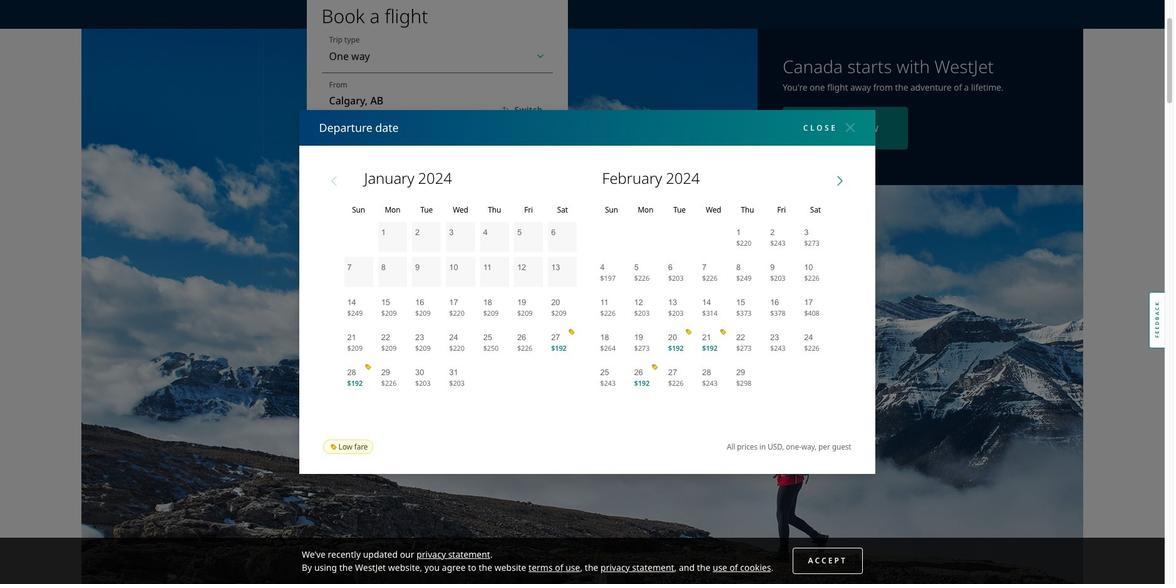 Task type: describe. For each thing, give the bounding box(es) containing it.
today, friday, january 12 cell
[[512, 255, 546, 290]]

2 grid from the left
[[595, 220, 833, 430]]

wednesday, january 3 cell
[[446, 222, 475, 253]]

wednesday element for 2nd saturday element from left
[[697, 201, 731, 220]]

sunday element for monday element corresponding to tuesday element associated with 2nd saturday element from left's wednesday element
[[595, 201, 629, 220]]

wednesday element for second saturday element from the right
[[444, 201, 478, 220]]

tuesday element for 2nd saturday element from left's wednesday element
[[663, 201, 697, 220]]

tuesday element for wednesday element related to second saturday element from the right
[[410, 201, 444, 220]]

thursday, january 11 cell
[[478, 255, 512, 290]]

1 saturday element from the left
[[546, 201, 580, 220]]

friday element for second saturday element from the right
[[512, 201, 546, 220]]

sunday, january 7 cell
[[342, 255, 376, 290]]

alert inside book a flight document
[[322, 274, 549, 290]]

thursday element for 2nd saturday element from left's wednesday element
[[731, 201, 765, 220]]

book a flight document
[[0, 0, 1174, 585]]

feedback image
[[1149, 292, 1165, 349]]

tuesday, january 2 cell
[[412, 222, 441, 253]]

monday, january 8 cell
[[376, 255, 410, 290]]

friday, january 5 cell
[[512, 220, 546, 255]]

sunday element for monday element for wednesday element related to second saturday element from the right tuesday element
[[342, 201, 376, 220]]



Task type: vqa. For each thing, say whether or not it's contained in the screenshot.
banner
yes



Task type: locate. For each thing, give the bounding box(es) containing it.
monday, january 1 cell
[[376, 220, 410, 255]]

tuesday element
[[410, 201, 444, 220], [663, 201, 697, 220]]

sunday element right saturday, january 6 cell
[[595, 201, 629, 220]]

1 grid from the left
[[342, 220, 580, 430]]

0 horizontal spatial sunday element
[[342, 201, 376, 220]]

0 horizontal spatial saturday element
[[546, 201, 580, 220]]

0 horizontal spatial wednesday element
[[444, 201, 478, 220]]

monday element for wednesday element related to second saturday element from the right tuesday element
[[376, 201, 410, 220]]

1 horizontal spatial thursday element
[[731, 201, 765, 220]]

alert
[[322, 274, 549, 290]]

1 horizontal spatial monday element
[[629, 201, 663, 220]]

2 friday element from the left
[[765, 201, 799, 220]]

0 horizontal spatial tuesday element
[[410, 201, 444, 220]]

0 horizontal spatial friday element
[[512, 201, 546, 220]]

saturday, january 6 cell
[[546, 220, 580, 255]]

1 horizontal spatial wednesday element
[[697, 201, 731, 220]]

1 horizontal spatial grid
[[595, 220, 833, 430]]

0 horizontal spatial thursday element
[[478, 201, 512, 220]]

0 horizontal spatial grid
[[342, 220, 580, 430]]

1 sunday element from the left
[[342, 201, 376, 220]]

grid
[[342, 220, 580, 430], [595, 220, 833, 430]]

1 horizontal spatial sunday element
[[595, 201, 629, 220]]

sunday element
[[342, 201, 376, 220], [595, 201, 629, 220]]

wednesday, january 10 cell
[[446, 258, 475, 288]]

1 thursday element from the left
[[478, 201, 512, 220]]

thursday, january 4 cell
[[478, 220, 512, 255]]

monday element
[[376, 201, 410, 220], [629, 201, 663, 220]]

friday element for 2nd saturday element from left
[[765, 201, 799, 220]]

1 monday element from the left
[[376, 201, 410, 220]]

thursday element
[[478, 201, 512, 220], [731, 201, 765, 220]]

tuesday, january 9 cell
[[412, 258, 441, 288]]

2 sunday element from the left
[[595, 201, 629, 220]]

2 thursday element from the left
[[731, 201, 765, 220]]

wednesday element
[[444, 201, 478, 220], [697, 201, 731, 220]]

2 tuesday element from the left
[[663, 201, 697, 220]]

1 horizontal spatial friday element
[[765, 201, 799, 220]]

saturday element
[[546, 201, 580, 220], [799, 201, 833, 220]]

2 monday element from the left
[[629, 201, 663, 220]]

banner
[[302, 539, 863, 585]]

2 saturday element from the left
[[799, 201, 833, 220]]

1 horizontal spatial tuesday element
[[663, 201, 697, 220]]

0 horizontal spatial monday element
[[376, 201, 410, 220]]

1 friday element from the left
[[512, 201, 546, 220]]

saturday, january 13 cell
[[546, 255, 580, 290]]

2 wednesday element from the left
[[697, 201, 731, 220]]

friday element
[[512, 201, 546, 220], [765, 201, 799, 220]]

monday element for tuesday element associated with 2nd saturday element from left's wednesday element
[[629, 201, 663, 220]]

sunday element up sunday, january 7 cell
[[342, 201, 376, 220]]

thursday element for wednesday element related to second saturday element from the right
[[478, 201, 512, 220]]

1 horizontal spatial saturday element
[[799, 201, 833, 220]]

1 wednesday element from the left
[[444, 201, 478, 220]]

1 tuesday element from the left
[[410, 201, 444, 220]]



